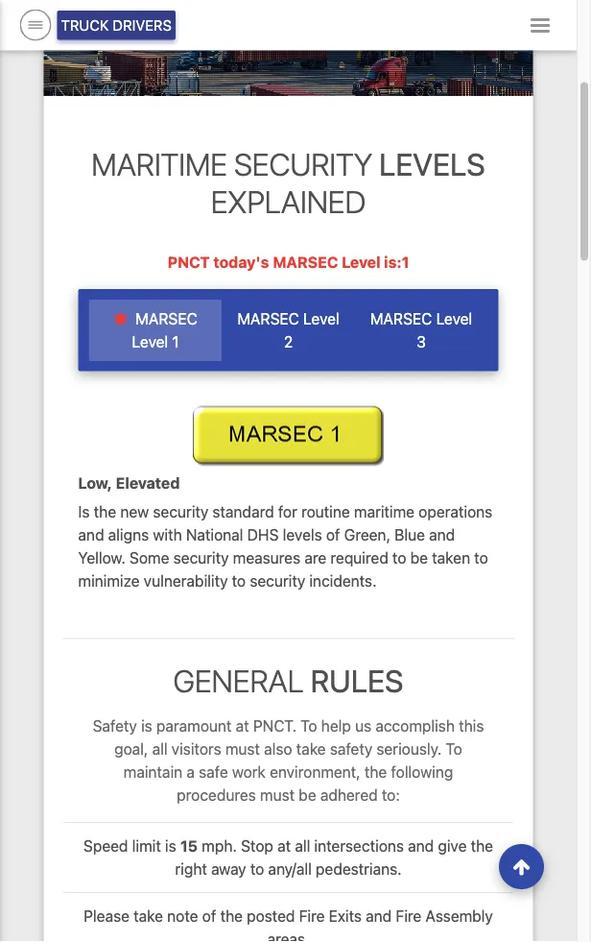 Task type: locate. For each thing, give the bounding box(es) containing it.
of down the routine
[[327, 526, 341, 544]]

also
[[264, 741, 293, 759]]

all inside mph. stop at all intersections and give the right away to any/all pedestrians.
[[295, 838, 311, 856]]

1 horizontal spatial take
[[297, 741, 326, 759]]

marsec level 1 link
[[89, 300, 222, 362]]

0 horizontal spatial is
[[141, 718, 153, 736]]

1 vertical spatial is
[[165, 838, 176, 856]]

1 vertical spatial must
[[260, 787, 295, 805]]

0 vertical spatial levels
[[380, 147, 486, 183]]

1 horizontal spatial all
[[295, 838, 311, 856]]

0 horizontal spatial take
[[134, 908, 163, 926]]

truck drivers link
[[57, 11, 176, 40]]

levels
[[380, 147, 486, 183], [283, 526, 323, 544]]

is:1
[[385, 254, 410, 272]]

must down the work
[[260, 787, 295, 805]]

0 vertical spatial to
[[301, 718, 318, 736]]

areas.
[[268, 931, 310, 943]]

of
[[327, 526, 341, 544], [202, 908, 217, 926]]

truck
[[61, 17, 109, 34]]

marsec
[[273, 254, 339, 272], [136, 311, 198, 329], [238, 311, 300, 329], [371, 311, 433, 329]]

to down stop
[[251, 861, 265, 879]]

incidents.
[[310, 572, 377, 590]]

please take note of the posted fire exits and fire assembly areas.
[[84, 908, 494, 943]]

of right note
[[202, 908, 217, 926]]

1 horizontal spatial is
[[165, 838, 176, 856]]

security down the national
[[174, 549, 229, 567]]

0 horizontal spatial of
[[202, 908, 217, 926]]

0 vertical spatial all
[[152, 741, 168, 759]]

tab list containing marsec level 1
[[78, 290, 499, 372]]

any/all
[[269, 861, 312, 879]]

required
[[331, 549, 389, 567]]

to down this
[[446, 741, 463, 759]]

tab list
[[78, 290, 499, 372]]

operations
[[419, 503, 493, 521]]

at
[[236, 718, 250, 736], [278, 838, 291, 856]]

low,
[[78, 475, 112, 493]]

to
[[393, 549, 407, 567], [475, 549, 489, 567], [232, 572, 246, 590], [251, 861, 265, 879]]

goal,
[[114, 741, 148, 759]]

fire left assembly
[[396, 908, 422, 926]]

fire
[[299, 908, 325, 926], [396, 908, 422, 926]]

speed
[[84, 838, 128, 856]]

marsec up 2
[[238, 311, 300, 329]]

the left posted
[[221, 908, 243, 926]]

and left give
[[409, 838, 435, 856]]

to:
[[382, 787, 400, 805]]

procedures
[[177, 787, 256, 805]]

1 vertical spatial of
[[202, 908, 217, 926]]

security up with
[[153, 503, 209, 521]]

0 horizontal spatial all
[[152, 741, 168, 759]]

must
[[226, 741, 260, 759], [260, 787, 295, 805]]

1 vertical spatial take
[[134, 908, 163, 926]]

take
[[297, 741, 326, 759], [134, 908, 163, 926]]

take up environment, at the bottom
[[297, 741, 326, 759]]

security
[[153, 503, 209, 521], [174, 549, 229, 567], [250, 572, 306, 590]]

and right 'exits'
[[366, 908, 392, 926]]

level
[[342, 254, 381, 272], [304, 311, 340, 329], [437, 311, 473, 329], [132, 334, 168, 352]]

1 fire from the left
[[299, 908, 325, 926]]

0 horizontal spatial levels
[[283, 526, 323, 544]]

general
[[173, 663, 304, 700]]

1 vertical spatial levels
[[283, 526, 323, 544]]

marsec level 2
[[238, 311, 340, 352]]

level inside marsec level 3
[[437, 311, 473, 329]]

be down environment, at the bottom
[[299, 787, 317, 805]]

the
[[94, 503, 116, 521], [365, 764, 388, 782], [471, 838, 494, 856], [221, 908, 243, 926]]

speed limit is 15
[[84, 838, 198, 856]]

a
[[187, 764, 195, 782]]

1 horizontal spatial levels
[[380, 147, 486, 183]]

0 vertical spatial is
[[141, 718, 153, 736]]

0 horizontal spatial at
[[236, 718, 250, 736]]

vulnerability
[[144, 572, 228, 590]]

to left help
[[301, 718, 318, 736]]

and up taken
[[430, 526, 456, 544]]

0 horizontal spatial fire
[[299, 908, 325, 926]]

is up goal,
[[141, 718, 153, 736]]

2 vertical spatial security
[[250, 572, 306, 590]]

standard
[[213, 503, 274, 521]]

1 vertical spatial all
[[295, 838, 311, 856]]

1 vertical spatial be
[[299, 787, 317, 805]]

yellow.
[[78, 549, 126, 567]]

level inside marsec level 1
[[132, 334, 168, 352]]

take left note
[[134, 908, 163, 926]]

safety
[[330, 741, 373, 759]]

all up maintain
[[152, 741, 168, 759]]

levels inside is the new security standard for routine maritime operations and aligns with national dhs levels of green, blue and yellow. some security measures are required to be taken to minimize vulnerability to security incidents.
[[283, 526, 323, 544]]

1 horizontal spatial at
[[278, 838, 291, 856]]

security down measures
[[250, 572, 306, 590]]

drivers
[[113, 17, 172, 34]]

marsec inside marsec level 3
[[371, 311, 433, 329]]

be inside the safety is paramount at pnct. to help us accomplish this goal, all visitors must also take safety seriously. to maintain a safe work environment,             the following procedures must be adhered to:
[[299, 787, 317, 805]]

2 fire from the left
[[396, 908, 422, 926]]

adhered
[[321, 787, 378, 805]]

marsec for marsec level 3
[[371, 311, 433, 329]]

marsec level 2 link
[[222, 300, 355, 362]]

1 vertical spatial security
[[174, 549, 229, 567]]

all
[[152, 741, 168, 759], [295, 838, 311, 856]]

away
[[211, 861, 247, 879]]

marsec up 3
[[371, 311, 433, 329]]

0 vertical spatial be
[[411, 549, 429, 567]]

1 horizontal spatial fire
[[396, 908, 422, 926]]

maritime
[[354, 503, 415, 521]]

safety is paramount at pnct. to help us accomplish this goal, all visitors must also take safety seriously. to maintain a safe work environment,             the following procedures must be adhered to:
[[93, 718, 485, 805]]

level for marsec level 2
[[304, 311, 340, 329]]

fire up areas.
[[299, 908, 325, 926]]

1 horizontal spatial of
[[327, 526, 341, 544]]

0 vertical spatial take
[[297, 741, 326, 759]]

marsec inside marsec level 1
[[136, 311, 198, 329]]

following
[[392, 764, 454, 782]]

low, elevated
[[78, 475, 180, 493]]

2
[[284, 334, 293, 352]]

0 vertical spatial at
[[236, 718, 250, 736]]

accomplish
[[376, 718, 455, 736]]

the up the to:
[[365, 764, 388, 782]]

taken
[[433, 549, 471, 567]]

1 vertical spatial to
[[446, 741, 463, 759]]

at inside mph. stop at all intersections and give the right away to any/all pedestrians.
[[278, 838, 291, 856]]

marsec inside marsec level 2
[[238, 311, 300, 329]]

help
[[322, 718, 352, 736]]

mph. stop at all intersections and give the right away to any/all pedestrians.
[[175, 838, 494, 879]]

0 horizontal spatial be
[[299, 787, 317, 805]]

some
[[130, 549, 170, 567]]

1 vertical spatial at
[[278, 838, 291, 856]]

is
[[78, 503, 90, 521]]

0 horizontal spatial to
[[301, 718, 318, 736]]

minimize
[[78, 572, 140, 590]]

1 horizontal spatial be
[[411, 549, 429, 567]]

and
[[78, 526, 104, 544], [430, 526, 456, 544], [409, 838, 435, 856], [366, 908, 392, 926]]

be down the blue
[[411, 549, 429, 567]]

work
[[232, 764, 266, 782]]

the right give
[[471, 838, 494, 856]]

is
[[141, 718, 153, 736], [165, 838, 176, 856]]

at left pnct. on the bottom of the page
[[236, 718, 250, 736]]

level inside marsec level 2
[[304, 311, 340, 329]]

note
[[167, 908, 198, 926]]

is left 15
[[165, 838, 176, 856]]

at up any/all
[[278, 838, 291, 856]]

please
[[84, 908, 130, 926]]

safety
[[93, 718, 137, 736]]

must up the work
[[226, 741, 260, 759]]

pedestrians.
[[316, 861, 402, 879]]

marsec for marsec level 2
[[238, 311, 300, 329]]

all up any/all
[[295, 838, 311, 856]]

marsec level 3 link
[[355, 300, 488, 362]]

the right is
[[94, 503, 116, 521]]

0 vertical spatial of
[[327, 526, 341, 544]]

take inside the safety is paramount at pnct. to help us accomplish this goal, all visitors must also take safety seriously. to maintain a safe work environment,             the following procedures must be adhered to:
[[297, 741, 326, 759]]

marsec up "1"
[[136, 311, 198, 329]]



Task type: describe. For each thing, give the bounding box(es) containing it.
us
[[356, 718, 372, 736]]

the inside the safety is paramount at pnct. to help us accomplish this goal, all visitors must also take safety seriously. to maintain a safe work environment,             the following procedures must be adhered to:
[[365, 764, 388, 782]]

3
[[417, 334, 426, 352]]

0 vertical spatial must
[[226, 741, 260, 759]]

national
[[186, 526, 244, 544]]

and inside please take note of the posted fire exits and fire assembly areas.
[[366, 908, 392, 926]]

elevated
[[116, 475, 180, 493]]

and inside mph. stop at all intersections and give the right away to any/all pedestrians.
[[409, 838, 435, 856]]

the inside is the new security standard for routine maritime operations and aligns with national dhs levels of green, blue and yellow. some security measures are required to be taken to minimize vulnerability to security incidents.
[[94, 503, 116, 521]]

assembly
[[426, 908, 494, 926]]

levels inside maritime security levels explained
[[380, 147, 486, 183]]

explained
[[211, 184, 366, 220]]

this
[[459, 718, 485, 736]]

be inside is the new security standard for routine maritime operations and aligns with national dhs levels of green, blue and yellow. some security measures are required to be taken to minimize vulnerability to security incidents.
[[411, 549, 429, 567]]

the inside mph. stop at all intersections and give the right away to any/all pedestrians.
[[471, 838, 494, 856]]

0 vertical spatial security
[[153, 503, 209, 521]]

pnct
[[168, 254, 210, 272]]

rules
[[311, 663, 404, 700]]

posted
[[247, 908, 295, 926]]

are
[[305, 549, 327, 567]]

of inside please take note of the posted fire exits and fire assembly areas.
[[202, 908, 217, 926]]

is inside the safety is paramount at pnct. to help us accomplish this goal, all visitors must also take safety seriously. to maintain a safe work environment,             the following procedures must be adhered to:
[[141, 718, 153, 736]]

maritime
[[92, 147, 228, 183]]

today's
[[214, 254, 269, 272]]

and down is
[[78, 526, 104, 544]]

to down the blue
[[393, 549, 407, 567]]

general rules
[[173, 663, 404, 700]]

for
[[278, 503, 298, 521]]

visitors
[[172, 741, 222, 759]]

intersections
[[315, 838, 404, 856]]

mph.
[[202, 838, 237, 856]]

routine
[[302, 503, 350, 521]]

is the new security standard for routine maritime operations and aligns with national dhs levels of green, blue and yellow. some security measures are required to be taken to minimize vulnerability to security incidents.
[[78, 503, 493, 590]]

take inside please take note of the posted fire exits and fire assembly areas.
[[134, 908, 163, 926]]

dhs
[[248, 526, 279, 544]]

aligns
[[108, 526, 149, 544]]

1
[[172, 334, 179, 352]]

seriously.
[[377, 741, 442, 759]]

15
[[181, 838, 198, 856]]

limit
[[132, 838, 161, 856]]

pnct.
[[254, 718, 297, 736]]

marsec level 3
[[371, 311, 473, 352]]

with
[[153, 526, 182, 544]]

security
[[234, 147, 373, 183]]

to inside mph. stop at all intersections and give the right away to any/all pedestrians.
[[251, 861, 265, 879]]

measures
[[233, 549, 301, 567]]

pnct today's marsec level is:1
[[168, 254, 410, 272]]

to down measures
[[232, 572, 246, 590]]

level for marsec level 1
[[132, 334, 168, 352]]

paramount
[[157, 718, 232, 736]]

safe
[[199, 764, 228, 782]]

green,
[[345, 526, 391, 544]]

blue
[[395, 526, 426, 544]]

stop
[[241, 838, 274, 856]]

right
[[175, 861, 207, 879]]

to right taken
[[475, 549, 489, 567]]

maintain
[[124, 764, 183, 782]]

the inside please take note of the posted fire exits and fire assembly areas.
[[221, 908, 243, 926]]

exits
[[329, 908, 362, 926]]

marsec level 1
[[132, 311, 198, 352]]

level for marsec level 3
[[437, 311, 473, 329]]

truck drivers
[[61, 17, 172, 34]]

maritime security levels explained
[[92, 147, 486, 220]]

of inside is the new security standard for routine maritime operations and aligns with national dhs levels of green, blue and yellow. some security measures are required to be taken to minimize vulnerability to security incidents.
[[327, 526, 341, 544]]

1 horizontal spatial to
[[446, 741, 463, 759]]

at inside the safety is paramount at pnct. to help us accomplish this goal, all visitors must also take safety seriously. to maintain a safe work environment,             the following procedures must be adhered to:
[[236, 718, 250, 736]]

marsec down explained
[[273, 254, 339, 272]]

environment,
[[270, 764, 361, 782]]

all inside the safety is paramount at pnct. to help us accomplish this goal, all visitors must also take safety seriously. to maintain a safe work environment,             the following procedures must be adhered to:
[[152, 741, 168, 759]]

give
[[439, 838, 467, 856]]

marsec for marsec level 1
[[136, 311, 198, 329]]

new
[[120, 503, 149, 521]]



Task type: vqa. For each thing, say whether or not it's contained in the screenshot.
"ENVIRONMENT,"
yes



